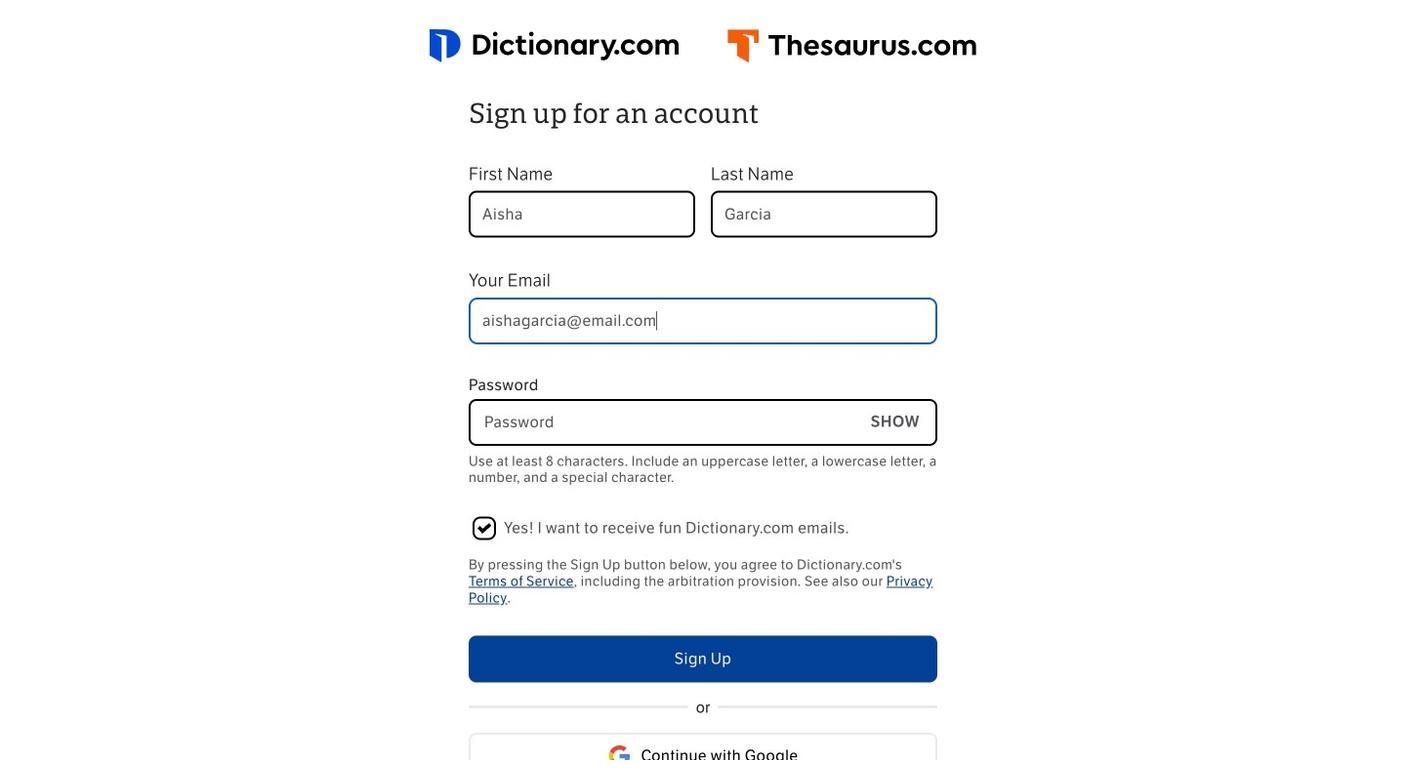 Task type: locate. For each thing, give the bounding box(es) containing it.
yourname@email.com email field
[[469, 298, 937, 344]]

Last Name text field
[[711, 191, 937, 238]]

None checkbox
[[473, 517, 496, 540]]



Task type: describe. For each thing, give the bounding box(es) containing it.
Password password field
[[471, 401, 855, 444]]

First Name text field
[[469, 191, 695, 238]]



